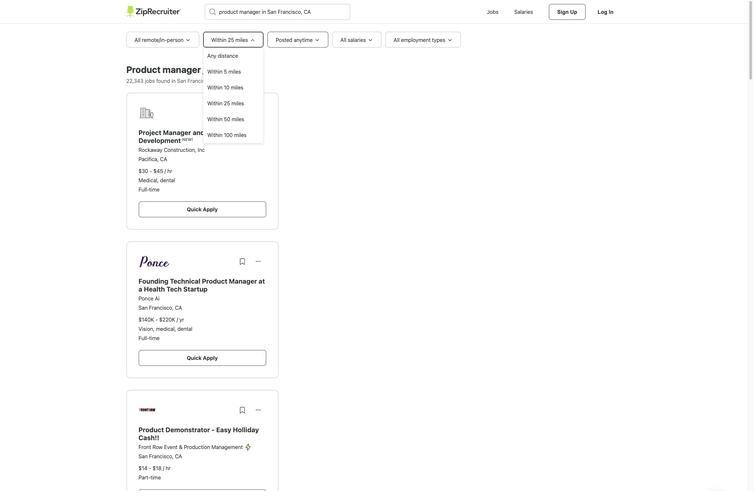 Task type: locate. For each thing, give the bounding box(es) containing it.
jobs
[[203, 64, 221, 75], [145, 78, 155, 84]]

san francisco, ca link
[[139, 305, 182, 311], [139, 454, 182, 460]]

2 quick apply button from the top
[[139, 350, 266, 366]]

- for $30 - $45 / hr medical, dental full-time
[[150, 168, 152, 174]]

in
[[609, 9, 614, 15]]

save job for later image
[[239, 258, 247, 266], [239, 407, 247, 415]]

miles for within 25 miles button
[[232, 101, 244, 106]]

25 inside button
[[224, 101, 230, 106]]

0 vertical spatial quick apply
[[187, 207, 218, 213]]

hr right $45
[[168, 168, 172, 174]]

- for $14 - $18 / hr part-time
[[149, 466, 151, 472]]

1 vertical spatial quick apply button
[[139, 350, 266, 366]]

full- down medical,
[[139, 187, 149, 193]]

1 horizontal spatial all
[[341, 37, 347, 43]]

- inside $14 - $18 / hr part-time
[[149, 466, 151, 472]]

0 vertical spatial hr
[[168, 168, 172, 174]]

0 horizontal spatial manager
[[163, 129, 191, 137]]

san francisco, ca link down ai
[[139, 305, 182, 311]]

time down vision,
[[149, 336, 160, 342]]

$140k
[[139, 317, 154, 323]]

rockaway
[[139, 147, 163, 153]]

1 vertical spatial jobs
[[145, 78, 155, 84]]

1 vertical spatial time
[[149, 336, 160, 342]]

2 san francisco, ca link from the top
[[139, 454, 182, 460]]

within left 100
[[208, 132, 223, 138]]

all left remote/in-
[[135, 37, 141, 43]]

salaries
[[348, 37, 366, 43]]

$140k - $220k / yr vision, medical, dental full-time
[[139, 317, 193, 342]]

san
[[177, 78, 186, 84], [139, 305, 148, 311], [139, 454, 148, 460]]

hr right $18
[[166, 466, 171, 472]]

None button
[[250, 254, 266, 270], [250, 403, 266, 419], [250, 254, 266, 270], [250, 403, 266, 419]]

all inside 'popup button'
[[341, 37, 347, 43]]

within left the "5"
[[208, 69, 223, 75]]

miles right 100
[[234, 132, 247, 138]]

san francisco, ca link down row
[[139, 454, 182, 460]]

within for within 100 miles button
[[208, 132, 223, 138]]

within 25 miles up within 50 miles at top
[[208, 101, 244, 106]]

1 all from the left
[[135, 37, 141, 43]]

ca down rockaway construction, inc link
[[160, 156, 167, 162]]

- right $140k
[[156, 317, 158, 323]]

miles
[[236, 37, 248, 43], [229, 69, 241, 75], [231, 85, 244, 91], [232, 101, 244, 106], [232, 116, 244, 122], [234, 132, 247, 138]]

miles right 50
[[232, 116, 244, 122]]

all inside dropdown button
[[135, 37, 141, 43]]

yr
[[180, 317, 184, 323]]

quick apply button
[[139, 202, 266, 218], [139, 350, 266, 366]]

all left salaries
[[341, 37, 347, 43]]

miles right the 10
[[231, 85, 244, 91]]

/ inside $140k - $220k / yr vision, medical, dental full-time
[[177, 317, 178, 323]]

2 quick apply from the top
[[187, 355, 218, 361]]

within 25 miles inside within 25 miles button
[[208, 101, 244, 106]]

0 vertical spatial save job for later image
[[239, 258, 247, 266]]

1 vertical spatial dental
[[178, 326, 193, 332]]

within 25 miles
[[211, 37, 248, 43], [208, 101, 244, 106]]

1 san francisco, ca link from the top
[[139, 305, 182, 311]]

all left 'employment'
[[394, 37, 400, 43]]

/ right $45
[[165, 168, 166, 174]]

jobs left the "5"
[[203, 64, 221, 75]]

business
[[206, 129, 235, 137]]

0 horizontal spatial dental
[[160, 178, 175, 184]]

apply for project manager and business development
[[203, 207, 218, 213]]

quick
[[187, 207, 202, 213], [187, 355, 202, 361]]

2 vertical spatial /
[[163, 466, 165, 472]]

- inside $140k - $220k / yr vision, medical, dental full-time
[[156, 317, 158, 323]]

within up any distance
[[211, 37, 227, 43]]

event
[[164, 445, 178, 451]]

1 vertical spatial within 25 miles
[[208, 101, 244, 106]]

manager up new! at the left
[[163, 129, 191, 137]]

product inside the founding technical product manager at a health tech startup ponce ai san francisco, ca
[[202, 278, 228, 285]]

0 vertical spatial francisco,
[[188, 78, 212, 84]]

0 vertical spatial 25
[[228, 37, 234, 43]]

vision,
[[139, 326, 155, 332]]

found
[[156, 78, 170, 84]]

within 25 miles inside within 25 miles popup button
[[211, 37, 248, 43]]

miles inside popup button
[[236, 37, 248, 43]]

ziprecruiter image
[[126, 6, 181, 18]]

1 vertical spatial quick apply
[[187, 355, 218, 361]]

all
[[135, 37, 141, 43], [341, 37, 347, 43], [394, 37, 400, 43]]

1 horizontal spatial manager
[[229, 278, 257, 285]]

1 vertical spatial full-
[[139, 336, 149, 342]]

$18
[[153, 466, 162, 472]]

posted anytime button
[[268, 32, 329, 48]]

1 vertical spatial quick
[[187, 355, 202, 361]]

quick for project manager and business development
[[187, 207, 202, 213]]

san right in
[[177, 78, 186, 84]]

/
[[165, 168, 166, 174], [177, 317, 178, 323], [163, 466, 165, 472]]

product up the 22,343
[[126, 64, 161, 75]]

san down the ponce
[[139, 305, 148, 311]]

2 all from the left
[[341, 37, 347, 43]]

1 quick from the top
[[187, 207, 202, 213]]

within 25 miles up distance
[[211, 37, 248, 43]]

25 up 50
[[224, 101, 230, 106]]

2 full- from the top
[[139, 336, 149, 342]]

/ right $18
[[163, 466, 165, 472]]

miles for within 10 miles button
[[231, 85, 244, 91]]

1 vertical spatial san francisco, ca link
[[139, 454, 182, 460]]

within
[[211, 37, 227, 43], [208, 69, 223, 75], [208, 85, 223, 91], [208, 101, 223, 106], [208, 116, 223, 122], [208, 132, 223, 138]]

within inside popup button
[[211, 37, 227, 43]]

3 all from the left
[[394, 37, 400, 43]]

2 apply from the top
[[203, 355, 218, 361]]

hr inside $14 - $18 / hr part-time
[[166, 466, 171, 472]]

25 up 'any distance' button
[[228, 37, 234, 43]]

main element
[[126, 0, 622, 24]]

dental inside $140k - $220k / yr vision, medical, dental full-time
[[178, 326, 193, 332]]

francisco, down the "manager"
[[188, 78, 212, 84]]

new!
[[182, 137, 193, 142]]

within 10 miles button
[[204, 80, 263, 96]]

0 vertical spatial jobs
[[203, 64, 221, 75]]

within 25 miles button
[[203, 32, 264, 48]]

dental down yr
[[178, 326, 193, 332]]

1 vertical spatial francisco,
[[149, 305, 174, 311]]

miles inside 'button'
[[232, 116, 244, 122]]

san francisco, ca link for founding technical product manager at a health tech startup
[[139, 305, 182, 311]]

product for manager
[[126, 64, 161, 75]]

job card menu element
[[250, 112, 266, 118]]

2 horizontal spatial all
[[394, 37, 400, 43]]

log
[[598, 9, 608, 15]]

ca up within 10 miles
[[214, 78, 221, 84]]

front row event & production management
[[139, 445, 243, 451]]

easy
[[217, 427, 232, 434]]

within inside button
[[208, 132, 223, 138]]

- left $18
[[149, 466, 151, 472]]

0 vertical spatial /
[[165, 168, 166, 174]]

within left the 10
[[208, 85, 223, 91]]

within left 50
[[208, 116, 223, 122]]

0 vertical spatial apply
[[203, 207, 218, 213]]

- right "$30"
[[150, 168, 152, 174]]

miles for within 5 miles button
[[229, 69, 241, 75]]

1 quick apply from the top
[[187, 207, 218, 213]]

ca up yr
[[175, 305, 182, 311]]

1 vertical spatial save job for later image
[[239, 407, 247, 415]]

0 vertical spatial time
[[149, 187, 160, 193]]

within down within 10 miles
[[208, 101, 223, 106]]

product inside product manager jobs 22,343 jobs found in san francisco,  ca
[[126, 64, 161, 75]]

all salaries button
[[333, 32, 382, 48]]

salaries
[[515, 9, 534, 15]]

product inside 'product demonstrator - easy holliday cash!!'
[[139, 427, 164, 434]]

pacifica,
[[139, 156, 159, 162]]

inc
[[198, 147, 205, 153]]

product up 'startup'
[[202, 278, 228, 285]]

1 save job for later image from the top
[[239, 258, 247, 266]]

1 quick apply button from the top
[[139, 202, 266, 218]]

/ inside $14 - $18 / hr part-time
[[163, 466, 165, 472]]

francisco, down row
[[149, 454, 174, 460]]

miles up 'any distance' button
[[236, 37, 248, 43]]

10
[[224, 85, 230, 91]]

0 vertical spatial product
[[126, 64, 161, 75]]

san inside product manager jobs 22,343 jobs found in san francisco,  ca
[[177, 78, 186, 84]]

pacifica, ca link
[[139, 156, 167, 162]]

0 horizontal spatial all
[[135, 37, 141, 43]]

posted anytime
[[276, 37, 313, 43]]

1 apply from the top
[[203, 207, 218, 213]]

0 vertical spatial san francisco, ca link
[[139, 305, 182, 311]]

any distance
[[208, 53, 238, 59]]

1 vertical spatial san
[[139, 305, 148, 311]]

employment
[[401, 37, 431, 43]]

1 vertical spatial /
[[177, 317, 178, 323]]

2 vertical spatial time
[[151, 475, 161, 481]]

francisco, down ai
[[149, 305, 174, 311]]

0 horizontal spatial jobs
[[145, 78, 155, 84]]

1 vertical spatial product
[[202, 278, 228, 285]]

anytime
[[294, 37, 313, 43]]

100
[[224, 132, 233, 138]]

full- inside $140k - $220k / yr vision, medical, dental full-time
[[139, 336, 149, 342]]

0 vertical spatial dental
[[160, 178, 175, 184]]

1 vertical spatial hr
[[166, 466, 171, 472]]

1 vertical spatial manager
[[229, 278, 257, 285]]

miles right the "5"
[[229, 69, 241, 75]]

quick apply button for project manager and business development
[[139, 202, 266, 218]]

1 full- from the top
[[139, 187, 149, 193]]

jobs link
[[479, 0, 507, 24]]

product for demonstrator
[[139, 427, 164, 434]]

a
[[139, 286, 142, 293]]

within 5 miles button
[[204, 64, 263, 80]]

full-
[[139, 187, 149, 193], [139, 336, 149, 342]]

full- down vision,
[[139, 336, 149, 342]]

founding
[[139, 278, 169, 285]]

hr
[[168, 168, 172, 174], [166, 466, 171, 472]]

apply
[[203, 207, 218, 213], [203, 355, 218, 361]]

- inside $30 - $45 / hr medical, dental full-time
[[150, 168, 152, 174]]

rockaway construction, inc pacifica, ca
[[139, 147, 205, 162]]

0 vertical spatial within 25 miles
[[211, 37, 248, 43]]

all salaries
[[341, 37, 366, 43]]

2 save job for later image from the top
[[239, 407, 247, 415]]

ca
[[214, 78, 221, 84], [160, 156, 167, 162], [175, 305, 182, 311], [175, 454, 182, 460]]

miles for within 100 miles button
[[234, 132, 247, 138]]

miles down within 10 miles button
[[232, 101, 244, 106]]

types
[[433, 37, 446, 43]]

25
[[228, 37, 234, 43], [224, 101, 230, 106]]

0 vertical spatial quick
[[187, 207, 202, 213]]

1 vertical spatial apply
[[203, 355, 218, 361]]

1 vertical spatial 25
[[224, 101, 230, 106]]

quick apply button for founding technical product manager at a health tech startup
[[139, 350, 266, 366]]

hr inside $30 - $45 / hr medical, dental full-time
[[168, 168, 172, 174]]

quick for founding technical product manager at a health tech startup
[[187, 355, 202, 361]]

Search job title or keyword search field
[[205, 4, 350, 20]]

san francisco, ca link for product demonstrator - easy holliday cash!!
[[139, 454, 182, 460]]

/ inside $30 - $45 / hr medical, dental full-time
[[165, 168, 166, 174]]

manager
[[163, 129, 191, 137], [229, 278, 257, 285]]

1 horizontal spatial dental
[[178, 326, 193, 332]]

within inside 'button'
[[208, 116, 223, 122]]

sign up
[[558, 9, 578, 15]]

dental
[[160, 178, 175, 184], [178, 326, 193, 332]]

time down medical,
[[149, 187, 160, 193]]

0 vertical spatial quick apply button
[[139, 202, 266, 218]]

jobs left found
[[145, 78, 155, 84]]

san down front
[[139, 454, 148, 460]]

at
[[259, 278, 265, 285]]

all inside popup button
[[394, 37, 400, 43]]

/ left yr
[[177, 317, 178, 323]]

0 vertical spatial full-
[[139, 187, 149, 193]]

- for $140k - $220k / yr vision, medical, dental full-time
[[156, 317, 158, 323]]

time inside $140k - $220k / yr vision, medical, dental full-time
[[149, 336, 160, 342]]

25 inside popup button
[[228, 37, 234, 43]]

0 vertical spatial san
[[177, 78, 186, 84]]

2 quick from the top
[[187, 355, 202, 361]]

- left easy
[[212, 427, 215, 434]]

2 vertical spatial product
[[139, 427, 164, 434]]

startup
[[184, 286, 208, 293]]

sign up link
[[550, 4, 586, 20]]

within for within 10 miles button
[[208, 85, 223, 91]]

manager left the at
[[229, 278, 257, 285]]

quick apply
[[187, 207, 218, 213], [187, 355, 218, 361]]

dental down $45
[[160, 178, 175, 184]]

within 100 miles
[[208, 132, 247, 138]]

miles inside button
[[234, 132, 247, 138]]

product up 'cash!!'
[[139, 427, 164, 434]]

0 vertical spatial manager
[[163, 129, 191, 137]]

we found 22,343+ open positions dialog
[[0, 0, 749, 492]]

time down $18
[[151, 475, 161, 481]]



Task type: describe. For each thing, give the bounding box(es) containing it.
quick apply for founding technical product manager at a health tech startup
[[187, 355, 218, 361]]

part-
[[139, 475, 151, 481]]

all for all employment types
[[394, 37, 400, 43]]

within 50 miles
[[208, 116, 244, 122]]

francisco, inside product manager jobs 22,343 jobs found in san francisco,  ca
[[188, 78, 212, 84]]

technical
[[170, 278, 201, 285]]

within for within 50 miles 'button'
[[208, 116, 223, 122]]

founding technical product manager at a health tech startup image
[[139, 256, 170, 268]]

miles for within 50 miles 'button'
[[232, 116, 244, 122]]

manager
[[163, 64, 201, 75]]

tech
[[167, 286, 182, 293]]

apply for founding technical product manager at a health tech startup
[[203, 355, 218, 361]]

demonstrator
[[166, 427, 210, 434]]

hr for $14 - $18 / hr part-time
[[166, 466, 171, 472]]

founding technical product manager at a health tech startup ponce ai san francisco, ca
[[139, 278, 265, 311]]

row
[[153, 445, 163, 451]]

miles for within 25 miles popup button
[[236, 37, 248, 43]]

posted
[[276, 37, 293, 43]]

all employment types
[[394, 37, 446, 43]]

distance
[[218, 53, 238, 59]]

construction,
[[164, 147, 196, 153]]

within 25 miles for within 25 miles button
[[208, 101, 244, 106]]

ai
[[155, 296, 160, 302]]

full- inside $30 - $45 / hr medical, dental full-time
[[139, 187, 149, 193]]

within 25 miles for within 25 miles popup button
[[211, 37, 248, 43]]

founding technical product manager at a health tech startup link
[[139, 278, 265, 293]]

production
[[184, 445, 210, 451]]

ca inside the founding technical product manager at a health tech startup ponce ai san francisco, ca
[[175, 305, 182, 311]]

any
[[208, 53, 217, 59]]

$30 - $45 / hr medical, dental full-time
[[139, 168, 175, 193]]

medical,
[[139, 178, 159, 184]]

dental inside $30 - $45 / hr medical, dental full-time
[[160, 178, 175, 184]]

within 25 miles button
[[204, 96, 263, 111]]

2 vertical spatial san
[[139, 454, 148, 460]]

person
[[167, 37, 184, 43]]

san inside the founding technical product manager at a health tech startup ponce ai san francisco, ca
[[139, 305, 148, 311]]

tooltip arrow image
[[242, 452, 255, 458]]

/ for project manager and business development
[[165, 168, 166, 174]]

log in
[[598, 9, 614, 15]]

within for within 5 miles button
[[208, 69, 223, 75]]

ca inside rockaway construction, inc pacifica, ca
[[160, 156, 167, 162]]

hr for $30 - $45 / hr medical, dental full-time
[[168, 168, 172, 174]]

sign
[[558, 9, 569, 15]]

all for all salaries
[[341, 37, 347, 43]]

time inside $14 - $18 / hr part-time
[[151, 475, 161, 481]]

salaries link
[[507, 0, 542, 24]]

within for within 25 miles button
[[208, 101, 223, 106]]

within 5 miles
[[208, 69, 241, 75]]

and
[[193, 129, 205, 137]]

25 for within 25 miles popup button
[[228, 37, 234, 43]]

project manager and business development
[[139, 129, 235, 144]]

any distance button
[[204, 48, 263, 64]]

all employment types button
[[386, 32, 461, 48]]

product demonstrator - easy holliday cash!! image
[[139, 403, 156, 419]]

$220k
[[159, 317, 175, 323]]

ca inside product manager jobs 22,343 jobs found in san francisco,  ca
[[214, 78, 221, 84]]

product demonstrator - easy holliday cash!! link
[[139, 427, 259, 442]]

rockaway construction, inc link
[[139, 147, 205, 153]]

all remote/in-person button
[[126, 32, 199, 48]]

san francisco, ca
[[139, 454, 182, 460]]

front row event & production management link
[[139, 445, 243, 451]]

$45
[[154, 168, 163, 174]]

development
[[139, 137, 181, 144]]

save job for later image for product demonstrator - easy holliday cash!!
[[239, 407, 247, 415]]

project
[[139, 129, 162, 137]]

ponce ai link
[[139, 296, 160, 302]]

quick apply for project manager and business development
[[187, 207, 218, 213]]

25 for within 25 miles button
[[224, 101, 230, 106]]

/ for founding technical product manager at a health tech startup
[[177, 317, 178, 323]]

jobs
[[487, 9, 499, 15]]

within 100 miles button
[[204, 127, 263, 143]]

log in link
[[590, 4, 622, 20]]

all remote/in-person
[[135, 37, 184, 43]]

- inside 'product demonstrator - easy holliday cash!!'
[[212, 427, 215, 434]]

medical,
[[156, 326, 176, 332]]

in
[[172, 78, 176, 84]]

within 50 miles button
[[204, 111, 263, 127]]

francisco, inside the founding technical product manager at a health tech startup ponce ai san francisco, ca
[[149, 305, 174, 311]]

ponce
[[139, 296, 154, 302]]

all for all remote/in-person
[[135, 37, 141, 43]]

$14 - $18 / hr part-time
[[139, 466, 171, 481]]

product demonstrator - easy holliday cash!!
[[139, 427, 259, 442]]

time inside $30 - $45 / hr medical, dental full-time
[[149, 187, 160, 193]]

save job for later image for founding technical product manager at a health tech startup
[[239, 258, 247, 266]]

$14
[[139, 466, 148, 472]]

2 vertical spatial francisco,
[[149, 454, 174, 460]]

front
[[139, 445, 151, 451]]

cash!!
[[139, 434, 159, 442]]

health
[[144, 286, 165, 293]]

manager inside project manager and business development
[[163, 129, 191, 137]]

within for within 25 miles popup button
[[211, 37, 227, 43]]

50
[[224, 116, 231, 122]]

up
[[571, 9, 578, 15]]

$30
[[139, 168, 148, 174]]

1 horizontal spatial jobs
[[203, 64, 221, 75]]

holliday
[[233, 427, 259, 434]]

management
[[212, 445, 243, 451]]

ca down '&'
[[175, 454, 182, 460]]

manager inside the founding technical product manager at a health tech startup ponce ai san francisco, ca
[[229, 278, 257, 285]]

&
[[179, 445, 183, 451]]

22,343
[[126, 78, 144, 84]]

5
[[224, 69, 227, 75]]

within 10 miles
[[208, 85, 244, 91]]

remote/in-
[[142, 37, 167, 43]]

product manager jobs 22,343 jobs found in san francisco,  ca
[[126, 64, 221, 84]]



Task type: vqa. For each thing, say whether or not it's contained in the screenshot.
MENU icon at the top
no



